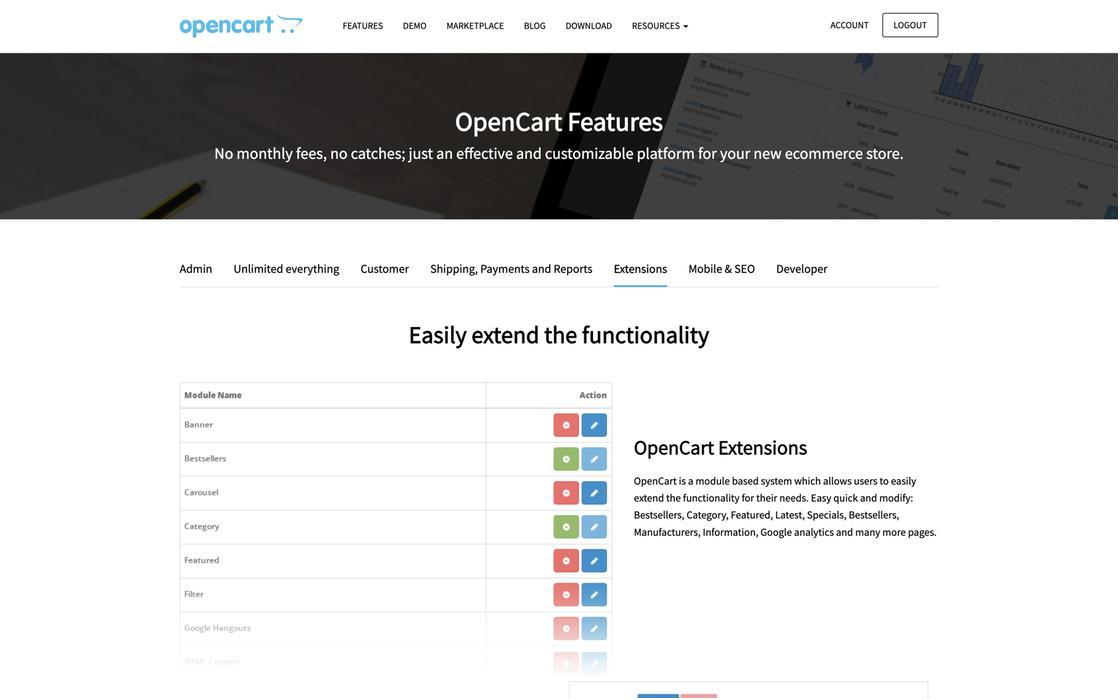 Task type: vqa. For each thing, say whether or not it's contained in the screenshot.
DASHBOARD
no



Task type: describe. For each thing, give the bounding box(es) containing it.
everything
[[286, 262, 339, 277]]

for inside 'opencart features no monthly fees, no catches; just an effective and customizable platform for your new ecommerce store.'
[[698, 144, 717, 164]]

category,
[[687, 509, 729, 522]]

catches;
[[351, 144, 406, 164]]

and left reports
[[532, 262, 551, 277]]

no
[[214, 144, 233, 164]]

to
[[880, 475, 889, 488]]

information,
[[703, 526, 759, 539]]

extend inside "opencart is a module based system which allows users to easily extend the functionality for their needs. easy quick and modify: bestsellers, category, featured, latest, specials, bestsellers, manufacturers, information, google analytics and many more pages."
[[634, 492, 664, 505]]

unlimited everything
[[234, 262, 339, 277]]

your
[[720, 144, 750, 164]]

resources link
[[622, 14, 699, 37]]

opencart extensions
[[634, 435, 807, 460]]

unlimited everything link
[[224, 260, 349, 279]]

allows
[[823, 475, 852, 488]]

quick
[[834, 492, 858, 505]]

blog link
[[514, 14, 556, 37]]

customer
[[361, 262, 409, 277]]

account
[[831, 19, 869, 31]]

1 horizontal spatial extensions
[[718, 435, 807, 460]]

customer link
[[351, 260, 419, 279]]

demo
[[403, 20, 427, 32]]

0 horizontal spatial extensions
[[614, 262, 667, 277]]

system
[[761, 475, 792, 488]]

manufacturers,
[[634, 526, 701, 539]]

effective
[[456, 144, 513, 164]]

their
[[756, 492, 777, 505]]

for inside "opencart is a module based system which allows users to easily extend the functionality for their needs. easy quick and modify: bestsellers, category, featured, latest, specials, bestsellers, manufacturers, information, google analytics and many more pages."
[[742, 492, 754, 505]]

0 vertical spatial functionality
[[582, 320, 709, 350]]

a
[[688, 475, 694, 488]]

logout link
[[882, 13, 939, 37]]

seo
[[735, 262, 755, 277]]

0 vertical spatial the
[[544, 320, 577, 350]]

which
[[794, 475, 821, 488]]

resources
[[632, 20, 682, 32]]

the inside "opencart is a module based system which allows users to easily extend the functionality for their needs. easy quick and modify: bestsellers, category, featured, latest, specials, bestsellers, manufacturers, information, google analytics and many more pages."
[[666, 492, 681, 505]]

blog
[[524, 20, 546, 32]]

needs.
[[780, 492, 809, 505]]

opencart - features image
[[180, 14, 303, 38]]

opencart features no monthly fees, no catches; just an effective and customizable platform for your new ecommerce store.
[[214, 105, 904, 164]]

reports
[[554, 262, 593, 277]]

specials,
[[807, 509, 847, 522]]

new
[[754, 144, 782, 164]]

&
[[725, 262, 732, 277]]

shipping,
[[430, 262, 478, 277]]

an
[[436, 144, 453, 164]]

fees,
[[296, 144, 327, 164]]

customizable
[[545, 144, 634, 164]]

opencart for is
[[634, 475, 677, 488]]

opencart for extensions
[[634, 435, 714, 460]]



Task type: locate. For each thing, give the bounding box(es) containing it.
modify:
[[879, 492, 913, 505]]

1 vertical spatial the
[[666, 492, 681, 505]]

google
[[761, 526, 792, 539]]

featured,
[[731, 509, 773, 522]]

extensions left mobile
[[614, 262, 667, 277]]

pages.
[[908, 526, 937, 539]]

for left your in the top of the page
[[698, 144, 717, 164]]

features inside 'opencart features no monthly fees, no catches; just an effective and customizable platform for your new ecommerce store.'
[[568, 105, 663, 138]]

0 vertical spatial features
[[343, 20, 383, 32]]

users
[[854, 475, 878, 488]]

latest,
[[775, 509, 805, 522]]

developer
[[776, 262, 828, 277]]

account link
[[819, 13, 880, 37]]

platform
[[637, 144, 695, 164]]

logout
[[894, 19, 927, 31]]

extension installer image
[[569, 682, 929, 699]]

and down users
[[860, 492, 877, 505]]

easy
[[811, 492, 832, 505]]

opencart extensions image
[[180, 383, 612, 682]]

functionality down module at right
[[683, 492, 740, 505]]

features left demo
[[343, 20, 383, 32]]

0 vertical spatial extend
[[472, 320, 539, 350]]

store.
[[866, 144, 904, 164]]

opencart is a module based system which allows users to easily extend the functionality for their needs. easy quick and modify: bestsellers, category, featured, latest, specials, bestsellers, manufacturers, information, google analytics and many more pages.
[[634, 475, 937, 539]]

0 horizontal spatial the
[[544, 320, 577, 350]]

opencart left is
[[634, 475, 677, 488]]

many
[[855, 526, 880, 539]]

for down based
[[742, 492, 754, 505]]

bestsellers, up 'manufacturers,'
[[634, 509, 685, 522]]

based
[[732, 475, 759, 488]]

0 horizontal spatial features
[[343, 20, 383, 32]]

1 bestsellers, from the left
[[634, 509, 685, 522]]

extend up 'manufacturers,'
[[634, 492, 664, 505]]

2 bestsellers, from the left
[[849, 509, 899, 522]]

opencart up is
[[634, 435, 714, 460]]

easily
[[409, 320, 467, 350]]

mobile & seo
[[689, 262, 755, 277]]

download link
[[556, 14, 622, 37]]

module
[[696, 475, 730, 488]]

analytics
[[794, 526, 834, 539]]

monthly
[[237, 144, 293, 164]]

extend down "payments"
[[472, 320, 539, 350]]

1 horizontal spatial for
[[742, 492, 754, 505]]

payments
[[480, 262, 530, 277]]

opencart up effective
[[455, 105, 562, 138]]

1 horizontal spatial bestsellers,
[[849, 509, 899, 522]]

the
[[544, 320, 577, 350], [666, 492, 681, 505]]

just
[[409, 144, 433, 164]]

demo link
[[393, 14, 437, 37]]

functionality inside "opencart is a module based system which allows users to easily extend the functionality for their needs. easy quick and modify: bestsellers, category, featured, latest, specials, bestsellers, manufacturers, information, google analytics and many more pages."
[[683, 492, 740, 505]]

1 vertical spatial opencart
[[634, 435, 714, 460]]

2 vertical spatial opencart
[[634, 475, 677, 488]]

0 horizontal spatial for
[[698, 144, 717, 164]]

unlimited
[[234, 262, 283, 277]]

1 vertical spatial features
[[568, 105, 663, 138]]

1 vertical spatial extensions
[[718, 435, 807, 460]]

0 vertical spatial extensions
[[614, 262, 667, 277]]

more
[[883, 526, 906, 539]]

extensions link
[[604, 260, 677, 287]]

developer link
[[767, 260, 828, 279]]

1 vertical spatial functionality
[[683, 492, 740, 505]]

features
[[343, 20, 383, 32], [568, 105, 663, 138]]

1 horizontal spatial the
[[666, 492, 681, 505]]

features up customizable
[[568, 105, 663, 138]]

0 horizontal spatial extend
[[472, 320, 539, 350]]

0 vertical spatial for
[[698, 144, 717, 164]]

and inside 'opencart features no monthly fees, no catches; just an effective and customizable platform for your new ecommerce store.'
[[516, 144, 542, 164]]

extensions
[[614, 262, 667, 277], [718, 435, 807, 460]]

1 vertical spatial extend
[[634, 492, 664, 505]]

for
[[698, 144, 717, 164], [742, 492, 754, 505]]

opencart
[[455, 105, 562, 138], [634, 435, 714, 460], [634, 475, 677, 488]]

opencart inside "opencart is a module based system which allows users to easily extend the functionality for their needs. easy quick and modify: bestsellers, category, featured, latest, specials, bestsellers, manufacturers, information, google analytics and many more pages."
[[634, 475, 677, 488]]

and
[[516, 144, 542, 164], [532, 262, 551, 277], [860, 492, 877, 505], [836, 526, 853, 539]]

admin link
[[180, 260, 222, 279]]

shipping, payments and reports
[[430, 262, 593, 277]]

shipping, payments and reports link
[[420, 260, 603, 279]]

easily
[[891, 475, 916, 488]]

no
[[330, 144, 348, 164]]

mobile & seo link
[[679, 260, 765, 279]]

admin
[[180, 262, 212, 277]]

extensions up system
[[718, 435, 807, 460]]

opencart for features
[[455, 105, 562, 138]]

0 vertical spatial opencart
[[455, 105, 562, 138]]

marketplace link
[[437, 14, 514, 37]]

and left the many
[[836, 526, 853, 539]]

1 horizontal spatial extend
[[634, 492, 664, 505]]

functionality down extensions link
[[582, 320, 709, 350]]

download
[[566, 20, 612, 32]]

mobile
[[689, 262, 722, 277]]

extend
[[472, 320, 539, 350], [634, 492, 664, 505]]

and right effective
[[516, 144, 542, 164]]

is
[[679, 475, 686, 488]]

features link
[[333, 14, 393, 37]]

1 vertical spatial for
[[742, 492, 754, 505]]

functionality
[[582, 320, 709, 350], [683, 492, 740, 505]]

1 horizontal spatial features
[[568, 105, 663, 138]]

easily extend the functionality
[[409, 320, 709, 350]]

opencart inside 'opencart features no monthly fees, no catches; just an effective and customizable platform for your new ecommerce store.'
[[455, 105, 562, 138]]

bestsellers, up the many
[[849, 509, 899, 522]]

bestsellers,
[[634, 509, 685, 522], [849, 509, 899, 522]]

0 horizontal spatial bestsellers,
[[634, 509, 685, 522]]

marketplace
[[447, 20, 504, 32]]

ecommerce
[[785, 144, 863, 164]]



